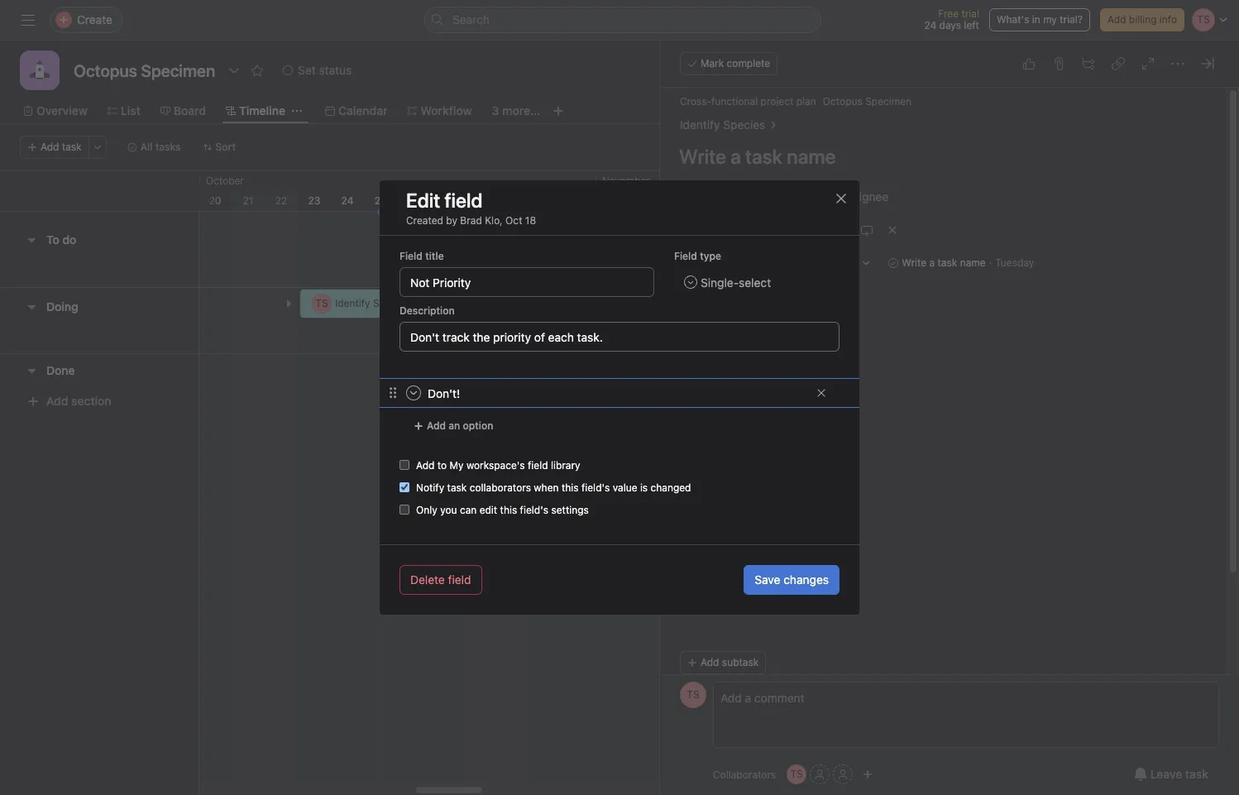 Task type: vqa. For each thing, say whether or not it's contained in the screenshot.
"Add"
yes



Task type: describe. For each thing, give the bounding box(es) containing it.
0 horizontal spatial 24
[[341, 194, 354, 207]]

25
[[375, 194, 387, 207]]

fields
[[749, 290, 774, 302]]

settings
[[551, 504, 589, 516]]

0 likes. click to like this task image
[[1023, 57, 1036, 70]]

add for add task
[[41, 141, 59, 153]]

add to my workspace's field library
[[416, 459, 581, 472]]

you
[[440, 504, 457, 516]]

clear due date image
[[888, 225, 898, 235]]

3
[[413, 297, 420, 309]]

edit
[[406, 189, 440, 212]]

created
[[406, 214, 443, 227]]

doing button
[[46, 292, 78, 322]]

identify inside main content
[[680, 117, 720, 132]]

due
[[680, 224, 699, 237]]

by
[[446, 214, 458, 227]]

calendar
[[338, 103, 388, 117]]

klo,
[[485, 214, 503, 227]]

write a task name
[[902, 257, 986, 269]]

only
[[416, 504, 438, 516]]

left
[[964, 19, 980, 31]]

add or remove collaborators image
[[863, 770, 873, 779]]

delete field button
[[400, 565, 482, 595]]

project
[[761, 95, 794, 108]]

is
[[640, 482, 648, 494]]

what's
[[997, 13, 1030, 26]]

21
[[243, 194, 254, 207]]

hide inherited fields
[[680, 290, 774, 302]]

leftcount image
[[528, 332, 538, 342]]

delete field
[[410, 573, 471, 587]]

my
[[450, 459, 464, 472]]

functional
[[712, 95, 758, 108]]

option
[[463, 420, 494, 432]]

20
[[209, 194, 221, 207]]

in
[[1032, 13, 1041, 26]]

add section
[[46, 394, 111, 408]]

add an option
[[427, 420, 494, 432]]

list link
[[107, 102, 141, 120]]

close details image
[[1201, 57, 1215, 70]]

close image
[[835, 192, 848, 205]]

#
[[534, 237, 540, 249]]

repeats image
[[861, 223, 874, 237]]

ts left #
[[514, 231, 527, 243]]

octopus
[[823, 95, 863, 108]]

trial
[[962, 7, 980, 20]]

18
[[525, 214, 536, 227]]

notify task collaborators when this field's value is changed
[[416, 482, 691, 494]]

write for write a task name
[[902, 257, 927, 269]]

1 horizontal spatial ts button
[[787, 765, 807, 784]]

specimen
[[866, 95, 912, 108]]

this for edit
[[500, 504, 517, 516]]

to do
[[46, 233, 76, 247]]

add for add subtask
[[701, 656, 719, 669]]

1 vertical spatial identify species
[[335, 297, 410, 309]]

cross-functional project plan octopus specimen
[[680, 95, 912, 108]]

show subtasks for task identify species image
[[284, 299, 294, 309]]

search button
[[424, 7, 822, 33]]

Type an option name field
[[421, 379, 810, 407]]

done button
[[46, 355, 75, 385]]

ts right "collaborators"
[[791, 768, 803, 780]]

section
[[71, 394, 111, 408]]

add billing info
[[1108, 13, 1177, 26]]

title
[[425, 250, 444, 262]]

when
[[534, 482, 559, 494]]

this for when
[[562, 482, 579, 494]]

hide
[[680, 290, 702, 302]]

workflow link
[[407, 102, 472, 120]]

billing
[[1129, 13, 1157, 26]]

name
[[960, 257, 986, 269]]

mark
[[701, 57, 724, 70]]

days
[[940, 19, 961, 31]]

add for add an option
[[427, 420, 446, 432]]

changed
[[651, 482, 691, 494]]

collapse task list for the section doing image
[[25, 300, 38, 314]]

field type
[[674, 250, 721, 262]]

type
[[700, 250, 721, 262]]

0 horizontal spatial ts button
[[680, 682, 707, 708]]

add task button
[[20, 136, 89, 159]]

copy task link image
[[1112, 57, 1125, 70]]

study
[[490, 330, 517, 343]]

full screen image
[[1142, 57, 1155, 70]]

delete
[[410, 573, 445, 587]]

leave task
[[1151, 767, 1209, 781]]

changes
[[784, 573, 829, 587]]

can
[[460, 504, 477, 516]]

24 inside the free trial 24 days left
[[925, 19, 937, 31]]

doing
[[46, 300, 78, 314]]

overview
[[36, 103, 88, 117]]

cross-
[[680, 95, 712, 108]]

workflow
[[421, 103, 472, 117]]

dialog containing identify species
[[660, 41, 1240, 795]]

Task Name text field
[[669, 137, 1207, 175]]

remove option image
[[817, 388, 827, 398]]

Notify task collaborators when this field's value is changed checkbox
[[400, 482, 410, 492]]

calendar link
[[325, 102, 388, 120]]

save
[[755, 573, 781, 587]]



Task type: locate. For each thing, give the bounding box(es) containing it.
single-select
[[701, 275, 771, 289]]

add down 'overview' link
[[41, 141, 59, 153]]

1 horizontal spatial identify
[[680, 117, 720, 132]]

antartica study
[[444, 330, 517, 343]]

field's
[[582, 482, 610, 494], [520, 504, 549, 516]]

field left type
[[674, 250, 697, 262]]

add for add section
[[46, 394, 68, 408]]

field up brad
[[445, 189, 483, 212]]

my
[[1044, 13, 1057, 26]]

0 horizontal spatial write
[[577, 264, 601, 276]]

mark complete
[[701, 57, 770, 70]]

24 left the days
[[925, 19, 937, 31]]

rocket image
[[30, 60, 50, 80]]

1
[[733, 324, 738, 336], [520, 330, 525, 343]]

1 right priority
[[733, 324, 738, 336]]

dependencies
[[680, 257, 747, 270]]

1 vertical spatial species
[[373, 297, 410, 309]]

done
[[46, 363, 75, 377]]

0 vertical spatial identify
[[680, 117, 720, 132]]

2 field from the left
[[674, 250, 697, 262]]

search list box
[[424, 7, 822, 33]]

collapse task list for the section to do image
[[25, 233, 38, 247]]

add inside identify species main content
[[701, 656, 719, 669]]

1 horizontal spatial species
[[723, 117, 766, 132]]

add left subtask at the right
[[701, 656, 719, 669]]

hide inherited fields button
[[680, 288, 774, 304]]

search
[[453, 12, 490, 26]]

1 vertical spatial this
[[500, 504, 517, 516]]

show subtasks for task antartica study image
[[416, 332, 426, 342]]

subtask
[[722, 656, 759, 669]]

do
[[62, 233, 76, 247]]

write inside identify species main content
[[902, 257, 927, 269]]

1 horizontal spatial field's
[[582, 482, 610, 494]]

0 horizontal spatial this
[[500, 504, 517, 516]]

0 horizontal spatial 1
[[520, 330, 525, 343]]

overview link
[[23, 102, 88, 120]]

0 horizontal spatial field's
[[520, 504, 549, 516]]

identify left 3
[[335, 297, 370, 309]]

field's left value
[[582, 482, 610, 494]]

22
[[275, 194, 287, 207]]

0 horizontal spatial identify species
[[335, 297, 410, 309]]

field for edit
[[445, 189, 483, 212]]

single-
[[701, 275, 739, 289]]

poll
[[534, 225, 551, 237]]

oct
[[506, 214, 523, 227]]

leave
[[1151, 767, 1183, 781]]

identify species down functional on the right of the page
[[680, 117, 766, 132]]

1 vertical spatial identify
[[335, 297, 370, 309]]

1 horizontal spatial this
[[562, 482, 579, 494]]

write left a
[[902, 257, 927, 269]]

1 horizontal spatial write
[[902, 257, 927, 269]]

task down my
[[447, 482, 467, 494]]

date
[[702, 224, 722, 237]]

description
[[400, 304, 455, 317]]

add section button
[[20, 386, 118, 416]]

add for add billing info
[[1108, 13, 1127, 26]]

1 horizontal spatial 1
[[733, 324, 738, 336]]

None text field
[[70, 55, 219, 85], [400, 322, 840, 352], [70, 55, 219, 85], [400, 322, 840, 352]]

2 vertical spatial field
[[448, 573, 471, 587]]

0 horizontal spatial field
[[400, 250, 423, 262]]

save changes button
[[744, 565, 840, 595]]

Only you can edit this field's settings checkbox
[[400, 505, 410, 515]]

task down overview
[[62, 141, 82, 153]]

identify down cross-
[[680, 117, 720, 132]]

add for add to my workspace's field library
[[416, 459, 435, 472]]

up
[[604, 264, 616, 276]]

identify species link
[[680, 116, 766, 134]]

what's in my trial? button
[[990, 8, 1091, 31]]

identify species inside identify species main content
[[680, 117, 766, 132]]

field title
[[400, 250, 444, 262]]

task for notify task collaborators when this field's value is changed
[[447, 482, 467, 494]]

field right delete
[[448, 573, 471, 587]]

0 vertical spatial identify species
[[680, 117, 766, 132]]

ts down add subtask button
[[687, 688, 700, 701]]

to do button
[[46, 225, 76, 255]]

28
[[474, 194, 486, 207]]

1 vertical spatial ts button
[[787, 765, 807, 784]]

ts right show subtasks for task identify species icon
[[316, 297, 328, 309]]

dialog
[[660, 41, 1240, 795]]

species down cross-functional project plan link
[[723, 117, 766, 132]]

total
[[554, 225, 575, 237]]

task inside identify species main content
[[938, 257, 958, 269]]

value
[[613, 482, 638, 494]]

task for add task
[[62, 141, 82, 153]]

timeline
[[239, 103, 285, 117]]

november
[[602, 175, 650, 187]]

field up when
[[528, 459, 548, 472]]

1 vertical spatial 24
[[341, 194, 354, 207]]

0 vertical spatial ts button
[[680, 682, 707, 708]]

identify species main content
[[660, 88, 1227, 794]]

ts
[[514, 231, 527, 243], [316, 297, 328, 309], [687, 688, 700, 701], [791, 768, 803, 780]]

cross-functional project plan link
[[680, 95, 816, 108]]

add subtask button
[[680, 651, 766, 674]]

field's for settings
[[520, 504, 549, 516]]

add to starred image
[[251, 64, 264, 77]]

add subtask
[[701, 656, 759, 669]]

1 left leftcount icon
[[520, 330, 525, 343]]

mark complete button
[[680, 52, 778, 75]]

field
[[445, 189, 483, 212], [528, 459, 548, 472], [448, 573, 471, 587]]

23
[[308, 194, 321, 207]]

24 right 23
[[341, 194, 354, 207]]

due date
[[680, 224, 722, 237]]

field left title
[[400, 250, 423, 262]]

field for delete
[[448, 573, 471, 587]]

write left up
[[577, 264, 601, 276]]

species left 3
[[373, 297, 410, 309]]

1 vertical spatial field's
[[520, 504, 549, 516]]

to
[[46, 233, 59, 247]]

info
[[1160, 13, 1177, 26]]

write
[[902, 257, 927, 269], [577, 264, 601, 276]]

task right leave
[[1186, 767, 1209, 781]]

field for field title
[[400, 250, 423, 262]]

write up report
[[577, 264, 648, 276]]

0 horizontal spatial species
[[373, 297, 410, 309]]

collaborators
[[713, 768, 776, 781]]

1 horizontal spatial identify species
[[680, 117, 766, 132]]

add down done button
[[46, 394, 68, 408]]

board
[[174, 103, 206, 117]]

add subtask image
[[1082, 57, 1096, 70]]

species inside main content
[[723, 117, 766, 132]]

write for write up report
[[577, 264, 601, 276]]

collaborators
[[470, 482, 531, 494]]

1 horizontal spatial field
[[674, 250, 697, 262]]

field's down when
[[520, 504, 549, 516]]

antartica
[[444, 330, 487, 343]]

field for field type
[[674, 250, 697, 262]]

leave task button
[[1123, 760, 1220, 789]]

trial?
[[1060, 13, 1083, 26]]

0 vertical spatial 24
[[925, 19, 937, 31]]

library
[[551, 459, 581, 472]]

brad
[[460, 214, 482, 227]]

identify species left 3
[[335, 297, 410, 309]]

Priority, Stage, Status… text field
[[400, 267, 655, 297]]

1 vertical spatial field
[[528, 459, 548, 472]]

leftcount image
[[423, 299, 433, 309]]

free
[[938, 7, 959, 20]]

octopus specimen link
[[823, 95, 912, 108]]

report
[[619, 264, 648, 276]]

Add to My workspace's field library checkbox
[[400, 460, 410, 470]]

add task
[[41, 141, 82, 153]]

0 vertical spatial this
[[562, 482, 579, 494]]

edit
[[480, 504, 497, 516]]

task
[[62, 141, 82, 153], [938, 257, 958, 269], [447, 482, 467, 494], [1186, 767, 1209, 781]]

0 vertical spatial species
[[723, 117, 766, 132]]

collapse task list for the section done image
[[25, 364, 38, 377]]

ts button down add subtask button
[[680, 682, 707, 708]]

edit field created by brad klo, oct 18
[[406, 189, 536, 227]]

field inside edit field created by brad klo, oct 18
[[445, 189, 483, 212]]

notify
[[416, 482, 444, 494]]

0 vertical spatial field's
[[582, 482, 610, 494]]

list
[[121, 103, 141, 117]]

add left billing
[[1108, 13, 1127, 26]]

27
[[441, 194, 453, 207]]

add inside button
[[427, 420, 446, 432]]

field's for value
[[582, 482, 610, 494]]

1 inside identify species main content
[[733, 324, 738, 336]]

0 horizontal spatial identify
[[335, 297, 370, 309]]

0 vertical spatial field
[[445, 189, 483, 212]]

this right edit
[[500, 504, 517, 516]]

priority 1
[[697, 324, 738, 336]]

only you can edit this field's settings
[[416, 504, 589, 516]]

1 horizontal spatial 24
[[925, 19, 937, 31]]

identify species
[[680, 117, 766, 132], [335, 297, 410, 309]]

to
[[438, 459, 447, 472]]

task for leave task
[[1186, 767, 1209, 781]]

task right a
[[938, 257, 958, 269]]

ts button right "collaborators"
[[787, 765, 807, 784]]

add left an
[[427, 420, 446, 432]]

field inside button
[[448, 573, 471, 587]]

a
[[930, 257, 935, 269]]

this up settings on the left of page
[[562, 482, 579, 494]]

free trial 24 days left
[[925, 7, 980, 31]]

an
[[449, 420, 460, 432]]

add left to
[[416, 459, 435, 472]]

1 field from the left
[[400, 250, 423, 262]]



